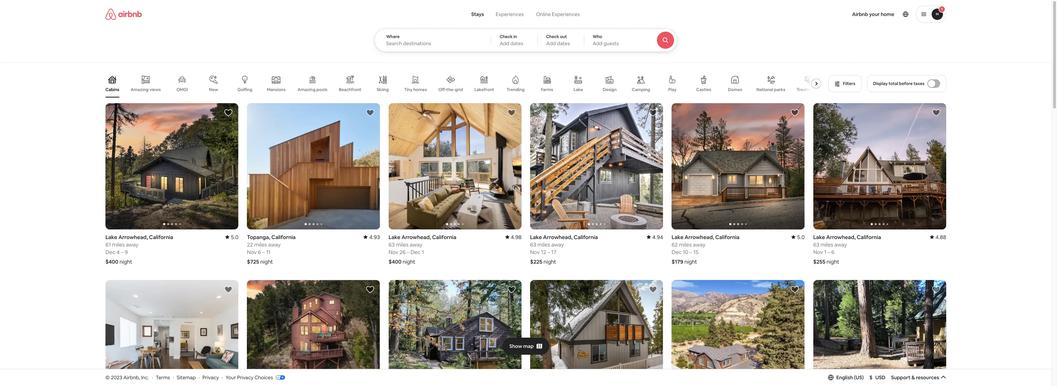 Task type: vqa. For each thing, say whether or not it's contained in the screenshot.
stays "button"
yes



Task type: describe. For each thing, give the bounding box(es) containing it.
22
[[247, 242, 253, 248]]

arrowhead, for 15
[[685, 234, 715, 241]]

4
[[117, 249, 120, 256]]

miles for lake arrowhead, california 63 miles away nov 26 – dec 1 $400 night
[[396, 242, 409, 248]]

2 · from the left
[[173, 375, 174, 381]]

night inside topanga, california 22 miles away nov 6 – 11 $725 night
[[260, 259, 273, 265]]

miles inside topanga, california 22 miles away nov 6 – 11 $725 night
[[254, 242, 267, 248]]

add for check in add dates
[[500, 40, 510, 47]]

away inside topanga, california 22 miles away nov 6 – 11 $725 night
[[268, 242, 281, 248]]

display total before taxes button
[[868, 75, 947, 92]]

topanga, california 22 miles away nov 6 – 11 $725 night
[[247, 234, 296, 265]]

$725
[[247, 259, 259, 265]]

night inside lake arrowhead, california 63 miles away nov 26 – dec 1 $400 night
[[403, 259, 416, 265]]

sitemap link
[[177, 375, 196, 381]]

tiny homes
[[404, 87, 427, 93]]

check out add dates
[[547, 34, 570, 47]]

away for lake arrowhead, california 63 miles away nov 12 – 17 $225 night
[[552, 242, 564, 248]]

trending
[[507, 87, 525, 93]]

4.93
[[369, 234, 380, 241]]

california for lake arrowhead, california 62 miles away dec 10 – 15 $179 night
[[716, 234, 740, 241]]

10
[[683, 249, 689, 256]]

add to wishlist: los angeles, california image
[[224, 286, 233, 294]]

add to wishlist: lake arrowhead, california image for 4.94
[[649, 109, 658, 117]]

miles for lake arrowhead, california 62 miles away dec 10 – 15 $179 night
[[679, 242, 692, 248]]

parks
[[775, 87, 786, 93]]

resources
[[917, 375, 940, 381]]

5.0 for lake arrowhead, california 62 miles away dec 10 – 15 $179 night
[[798, 234, 805, 241]]

show
[[510, 344, 523, 350]]

new
[[209, 87, 218, 93]]

total
[[889, 81, 899, 87]]

5.0 out of 5 average rating image for lake arrowhead, california 61 miles away dec 4 – 9 $400 night
[[225, 234, 239, 241]]

california for lake arrowhead, california 61 miles away dec 4 – 9 $400 night
[[149, 234, 173, 241]]

filters
[[843, 81, 856, 87]]

add to wishlist: lake arrowhead, california image for 5.0
[[224, 109, 233, 117]]

your privacy choices link
[[226, 375, 285, 382]]

play
[[669, 87, 677, 93]]

miles for lake arrowhead, california 63 miles away nov 1 – 6 $255 night
[[821, 242, 834, 248]]

amazing for amazing pools
[[298, 87, 316, 93]]

add to wishlist: lake arrowhead, california image for 4.88
[[933, 109, 941, 117]]

12
[[541, 249, 547, 256]]

26
[[400, 249, 406, 256]]

profile element
[[598, 0, 947, 29]]

4.88
[[936, 234, 947, 241]]

1 button
[[916, 6, 947, 23]]

dec for 61
[[106, 249, 115, 256]]

– for lake arrowhead, california 63 miles away nov 12 – 17 $225 night
[[548, 249, 550, 256]]

choices
[[255, 375, 273, 381]]

1 inside lake arrowhead, california 63 miles away nov 1 – 6 $255 night
[[825, 249, 827, 256]]

night for $255
[[827, 259, 840, 265]]

support & resources button
[[892, 375, 947, 381]]

– inside topanga, california 22 miles away nov 6 – 11 $725 night
[[262, 249, 265, 256]]

online experiences link
[[530, 7, 586, 21]]

lake for lake
[[574, 87, 583, 93]]

4.93 out of 5 average rating image
[[364, 234, 380, 241]]

golfing
[[238, 87, 252, 93]]

your
[[870, 11, 880, 17]]

group containing amazing views
[[106, 70, 825, 98]]

who
[[593, 34, 603, 40]]

dec inside lake arrowhead, california 63 miles away nov 26 – dec 1 $400 night
[[411, 249, 421, 256]]

display total before taxes
[[874, 81, 925, 87]]

©
[[106, 375, 110, 381]]

lake for lake arrowhead, california 62 miles away dec 10 – 15 $179 night
[[672, 234, 684, 241]]

terms
[[156, 375, 170, 381]]

english
[[837, 375, 853, 381]]

2 privacy from the left
[[237, 375, 254, 381]]

63 for nov 26 – dec 1
[[389, 242, 395, 248]]

where
[[386, 34, 400, 40]]

grid
[[455, 87, 463, 93]]

farms
[[541, 87, 553, 93]]

arrowhead, for 17
[[543, 234, 573, 241]]

support
[[892, 375, 911, 381]]

check for check out add dates
[[547, 34, 559, 40]]

night for $179
[[685, 259, 698, 265]]

english (us) button
[[828, 375, 864, 381]]

guests
[[604, 40, 619, 47]]

4.88 out of 5 average rating image
[[930, 234, 947, 241]]

homes
[[414, 87, 427, 93]]

4.98
[[511, 234, 522, 241]]

nov for lake arrowhead, california 63 miles away nov 12 – 17 $225 night
[[530, 249, 540, 256]]

stays tab panel
[[375, 29, 697, 52]]

check for check in add dates
[[500, 34, 513, 40]]

$179
[[672, 259, 684, 265]]

lake arrowhead, california 62 miles away dec 10 – 15 $179 night
[[672, 234, 740, 265]]

design
[[603, 87, 617, 93]]

none search field containing stays
[[375, 0, 697, 52]]

what can we help you find? tab list
[[466, 7, 530, 21]]

usd
[[876, 375, 886, 381]]

tiny
[[404, 87, 413, 93]]

terms · sitemap · privacy
[[156, 375, 219, 381]]

$400 inside lake arrowhead, california 61 miles away dec 4 – 9 $400 night
[[106, 259, 118, 265]]

views
[[149, 87, 161, 93]]

$ usd
[[870, 375, 886, 381]]

away for lake arrowhead, california 61 miles away dec 4 – 9 $400 night
[[126, 242, 139, 248]]

online
[[536, 11, 551, 17]]

who add guests
[[593, 34, 619, 47]]

off-
[[439, 87, 447, 93]]

domes
[[728, 87, 743, 93]]

english (us)
[[837, 375, 864, 381]]

the-
[[447, 87, 455, 93]]

add to wishlist: twin peaks, california image
[[933, 286, 941, 294]]

miles for lake arrowhead, california 63 miles away nov 12 – 17 $225 night
[[538, 242, 550, 248]]

nov inside topanga, california 22 miles away nov 6 – 11 $725 night
[[247, 249, 257, 256]]

5.0 out of 5 average rating image for lake arrowhead, california 62 miles away dec 10 – 15 $179 night
[[792, 234, 805, 241]]

airbnb,
[[123, 375, 140, 381]]

5.0 for lake arrowhead, california 61 miles away dec 4 – 9 $400 night
[[231, 234, 239, 241]]

airbnb your home
[[853, 11, 895, 17]]

away for lake arrowhead, california 63 miles away nov 26 – dec 1 $400 night
[[410, 242, 423, 248]]

arrowhead, for 6
[[827, 234, 856, 241]]

Where field
[[386, 40, 480, 47]]

amazing pools
[[298, 87, 328, 93]]



Task type: locate. For each thing, give the bounding box(es) containing it.
california inside lake arrowhead, california 61 miles away dec 4 – 9 $400 night
[[149, 234, 173, 241]]

pools
[[317, 87, 328, 93]]

3 arrowhead, from the left
[[685, 234, 715, 241]]

night down the 9
[[120, 259, 132, 265]]

2 5.0 from the left
[[798, 234, 805, 241]]

1 inside lake arrowhead, california 63 miles away nov 26 – dec 1 $400 night
[[422, 249, 424, 256]]

0 horizontal spatial 5.0
[[231, 234, 239, 241]]

add inside the who add guests
[[593, 40, 603, 47]]

· right inc. at the left of page
[[152, 375, 153, 381]]

add down online experiences at the right of the page
[[547, 40, 556, 47]]

castles
[[697, 87, 712, 93]]

1 6 from the left
[[258, 249, 261, 256]]

63 inside lake arrowhead, california 63 miles away nov 1 – 6 $255 night
[[814, 242, 820, 248]]

miles inside lake arrowhead, california 62 miles away dec 10 – 15 $179 night
[[679, 242, 692, 248]]

2 63 from the left
[[389, 242, 395, 248]]

national
[[757, 87, 774, 93]]

1 night from the left
[[120, 259, 132, 265]]

1 california from the left
[[149, 234, 173, 241]]

1 horizontal spatial 5.0
[[798, 234, 805, 241]]

1 inside dropdown button
[[942, 7, 943, 11]]

miles up 26
[[396, 242, 409, 248]]

– inside lake arrowhead, california 63 miles away nov 1 – 6 $255 night
[[828, 249, 831, 256]]

away inside lake arrowhead, california 63 miles away nov 12 – 17 $225 night
[[552, 242, 564, 248]]

night down 26
[[403, 259, 416, 265]]

63 inside lake arrowhead, california 63 miles away nov 12 – 17 $225 night
[[530, 242, 537, 248]]

miles up $255
[[821, 242, 834, 248]]

california inside lake arrowhead, california 63 miles away nov 12 – 17 $225 night
[[574, 234, 598, 241]]

0 horizontal spatial 63
[[389, 242, 395, 248]]

dates down out
[[557, 40, 570, 47]]

6 inside topanga, california 22 miles away nov 6 – 11 $725 night
[[258, 249, 261, 256]]

63
[[530, 242, 537, 248], [389, 242, 395, 248], [814, 242, 820, 248]]

1 horizontal spatial check
[[547, 34, 559, 40]]

2 5.0 out of 5 average rating image from the left
[[792, 234, 805, 241]]

6 night from the left
[[827, 259, 840, 265]]

4.94 out of 5 average rating image
[[647, 234, 664, 241]]

6
[[258, 249, 261, 256], [832, 249, 835, 256]]

0 horizontal spatial experiences
[[496, 11, 524, 17]]

miles inside lake arrowhead, california 63 miles away nov 12 – 17 $225 night
[[538, 242, 550, 248]]

63 for nov 12 – 17
[[530, 242, 537, 248]]

2 – from the left
[[262, 249, 265, 256]]

2 horizontal spatial dec
[[672, 249, 682, 256]]

add to wishlist: lake arrowhead, california image for 4.98
[[508, 109, 516, 117]]

– for lake arrowhead, california 63 miles away nov 26 – dec 1 $400 night
[[407, 249, 410, 256]]

4 · from the left
[[222, 375, 223, 381]]

– inside lake arrowhead, california 63 miles away nov 26 – dec 1 $400 night
[[407, 249, 410, 256]]

$400 inside lake arrowhead, california 63 miles away nov 26 – dec 1 $400 night
[[389, 259, 402, 265]]

5 miles from the left
[[396, 242, 409, 248]]

4 arrowhead, from the left
[[402, 234, 431, 241]]

· right terms link
[[173, 375, 174, 381]]

miles up the 4
[[112, 242, 125, 248]]

None search field
[[375, 0, 697, 52]]

add to wishlist: lake arrowhead, california image
[[649, 109, 658, 117], [791, 109, 799, 117], [649, 286, 658, 294]]

away inside lake arrowhead, california 61 miles away dec 4 – 9 $400 night
[[126, 242, 139, 248]]

arrowhead, inside lake arrowhead, california 63 miles away nov 12 – 17 $225 night
[[543, 234, 573, 241]]

arrowhead, for 9
[[118, 234, 148, 241]]

1 horizontal spatial 63
[[530, 242, 537, 248]]

arrowhead, inside lake arrowhead, california 62 miles away dec 10 – 15 $179 night
[[685, 234, 715, 241]]

camping
[[632, 87, 651, 93]]

online experiences
[[536, 11, 580, 17]]

topanga,
[[247, 234, 270, 241]]

lake up 12
[[530, 234, 542, 241]]

before
[[900, 81, 913, 87]]

3 night from the left
[[544, 259, 557, 265]]

4.98 out of 5 average rating image
[[505, 234, 522, 241]]

add
[[500, 40, 510, 47], [547, 40, 556, 47], [593, 40, 603, 47]]

your privacy choices
[[226, 375, 273, 381]]

nov inside lake arrowhead, california 63 miles away nov 26 – dec 1 $400 night
[[389, 249, 399, 256]]

$
[[870, 375, 873, 381]]

3 – from the left
[[548, 249, 550, 256]]

lake up $255
[[814, 234, 826, 241]]

add to wishlist: crestline, california image
[[366, 286, 375, 294]]

– for lake arrowhead, california 61 miles away dec 4 – 9 $400 night
[[121, 249, 124, 256]]

away for lake arrowhead, california 62 miles away dec 10 – 15 $179 night
[[693, 242, 706, 248]]

privacy right your
[[237, 375, 254, 381]]

3 add from the left
[[593, 40, 603, 47]]

0 horizontal spatial amazing
[[131, 87, 149, 93]]

1 nov from the left
[[247, 249, 257, 256]]

home
[[881, 11, 895, 17]]

2 california from the left
[[272, 234, 296, 241]]

airbnb
[[853, 11, 869, 17]]

experiences button
[[490, 7, 530, 21]]

night inside lake arrowhead, california 61 miles away dec 4 – 9 $400 night
[[120, 259, 132, 265]]

add down experiences "button"
[[500, 40, 510, 47]]

0 horizontal spatial 1
[[422, 249, 424, 256]]

miles inside lake arrowhead, california 63 miles away nov 1 – 6 $255 night
[[821, 242, 834, 248]]

5.0
[[231, 234, 239, 241], [798, 234, 805, 241]]

add inside check out add dates
[[547, 40, 556, 47]]

support & resources
[[892, 375, 940, 381]]

62
[[672, 242, 678, 248]]

lake inside lake arrowhead, california 63 miles away nov 26 – dec 1 $400 night
[[389, 234, 401, 241]]

1 add from the left
[[500, 40, 510, 47]]

dates
[[511, 40, 524, 47], [557, 40, 570, 47]]

night down 11
[[260, 259, 273, 265]]

arrowhead, inside lake arrowhead, california 63 miles away nov 26 – dec 1 $400 night
[[402, 234, 431, 241]]

– inside lake arrowhead, california 61 miles away dec 4 – 9 $400 night
[[121, 249, 124, 256]]

$400 down the 4
[[106, 259, 118, 265]]

4 – from the left
[[690, 249, 693, 256]]

away
[[126, 242, 139, 248], [268, 242, 281, 248], [552, 242, 564, 248], [693, 242, 706, 248], [410, 242, 423, 248], [835, 242, 848, 248]]

miles
[[112, 242, 125, 248], [254, 242, 267, 248], [538, 242, 550, 248], [679, 242, 692, 248], [396, 242, 409, 248], [821, 242, 834, 248]]

0 horizontal spatial dates
[[511, 40, 524, 47]]

1 arrowhead, from the left
[[118, 234, 148, 241]]

nov for lake arrowhead, california 63 miles away nov 26 – dec 1 $400 night
[[389, 249, 399, 256]]

6 california from the left
[[857, 234, 882, 241]]

nov for lake arrowhead, california 63 miles away nov 1 – 6 $255 night
[[814, 249, 823, 256]]

3 dec from the left
[[411, 249, 421, 256]]

5 california from the left
[[432, 234, 457, 241]]

4 miles from the left
[[679, 242, 692, 248]]

group
[[106, 70, 825, 98], [106, 103, 239, 230], [247, 103, 380, 230], [389, 103, 522, 230], [530, 103, 664, 230], [672, 103, 938, 230], [814, 103, 947, 230], [106, 280, 239, 387], [247, 280, 380, 387], [389, 280, 522, 387], [530, 280, 664, 387], [672, 280, 938, 387], [814, 280, 947, 387]]

add inside check in add dates
[[500, 40, 510, 47]]

2 horizontal spatial 1
[[942, 7, 943, 11]]

5 away from the left
[[410, 242, 423, 248]]

amazing views
[[131, 87, 161, 93]]

6 miles from the left
[[821, 242, 834, 248]]

lake arrowhead, california 61 miles away dec 4 – 9 $400 night
[[106, 234, 173, 265]]

dates for check in add dates
[[511, 40, 524, 47]]

lake for lake arrowhead, california 63 miles away nov 26 – dec 1 $400 night
[[389, 234, 401, 241]]

nov inside lake arrowhead, california 63 miles away nov 1 – 6 $255 night
[[814, 249, 823, 256]]

1 dates from the left
[[511, 40, 524, 47]]

63 inside lake arrowhead, california 63 miles away nov 26 – dec 1 $400 night
[[389, 242, 395, 248]]

amazing left views at the top left of page
[[131, 87, 149, 93]]

lake
[[574, 87, 583, 93], [106, 234, 117, 241], [530, 234, 542, 241], [672, 234, 684, 241], [389, 234, 401, 241], [814, 234, 826, 241]]

check in add dates
[[500, 34, 524, 47]]

nov left 26
[[389, 249, 399, 256]]

taxes
[[914, 81, 925, 87]]

treehouses
[[797, 87, 820, 93]]

dec inside lake arrowhead, california 61 miles away dec 4 – 9 $400 night
[[106, 249, 115, 256]]

night for $400
[[120, 259, 132, 265]]

california for lake arrowhead, california 63 miles away nov 1 – 6 $255 night
[[857, 234, 882, 241]]

inc.
[[141, 375, 149, 381]]

2 horizontal spatial add
[[593, 40, 603, 47]]

skiing
[[377, 87, 389, 93]]

$225
[[530, 259, 543, 265]]

add to wishlist: topanga, california image
[[366, 109, 375, 117]]

your
[[226, 375, 236, 381]]

1 – from the left
[[121, 249, 124, 256]]

check left out
[[547, 34, 559, 40]]

night down 17
[[544, 259, 557, 265]]

– inside lake arrowhead, california 62 miles away dec 10 – 15 $179 night
[[690, 249, 693, 256]]

california inside lake arrowhead, california 63 miles away nov 1 – 6 $255 night
[[857, 234, 882, 241]]

miles for lake arrowhead, california 61 miles away dec 4 – 9 $400 night
[[112, 242, 125, 248]]

lake up 26
[[389, 234, 401, 241]]

out
[[560, 34, 567, 40]]

dec left the 4
[[106, 249, 115, 256]]

night inside lake arrowhead, california 63 miles away nov 12 – 17 $225 night
[[544, 259, 557, 265]]

add for check out add dates
[[547, 40, 556, 47]]

lake inside lake arrowhead, california 63 miles away nov 12 – 17 $225 night
[[530, 234, 542, 241]]

amazing
[[131, 87, 149, 93], [298, 87, 316, 93]]

lake right farms
[[574, 87, 583, 93]]

9
[[125, 249, 128, 256]]

night right $255
[[827, 259, 840, 265]]

3 nov from the left
[[389, 249, 399, 256]]

amazing for amazing views
[[131, 87, 149, 93]]

2 add from the left
[[547, 40, 556, 47]]

lake for lake arrowhead, california 63 miles away nov 12 – 17 $225 night
[[530, 234, 542, 241]]

miles inside lake arrowhead, california 63 miles away nov 26 – dec 1 $400 night
[[396, 242, 409, 248]]

experiences right online
[[552, 11, 580, 17]]

· left the privacy link
[[199, 375, 200, 381]]

– inside lake arrowhead, california 63 miles away nov 12 – 17 $225 night
[[548, 249, 550, 256]]

california inside lake arrowhead, california 62 miles away dec 10 – 15 $179 night
[[716, 234, 740, 241]]

lakefront
[[475, 87, 494, 93]]

lake for lake arrowhead, california 61 miles away dec 4 – 9 $400 night
[[106, 234, 117, 241]]

add to wishlist: lake arrowhead, california image for 5.0
[[791, 109, 799, 117]]

dec
[[106, 249, 115, 256], [672, 249, 682, 256], [411, 249, 421, 256]]

1
[[942, 7, 943, 11], [422, 249, 424, 256], [825, 249, 827, 256]]

nov inside lake arrowhead, california 63 miles away nov 12 – 17 $225 night
[[530, 249, 540, 256]]

experiences inside "button"
[[496, 11, 524, 17]]

3 · from the left
[[199, 375, 200, 381]]

4 california from the left
[[716, 234, 740, 241]]

away inside lake arrowhead, california 63 miles away nov 1 – 6 $255 night
[[835, 242, 848, 248]]

0 horizontal spatial add
[[500, 40, 510, 47]]

(us)
[[855, 375, 864, 381]]

california for lake arrowhead, california 63 miles away nov 12 – 17 $225 night
[[574, 234, 598, 241]]

dates inside check out add dates
[[557, 40, 570, 47]]

$400
[[106, 259, 118, 265], [389, 259, 402, 265]]

– for lake arrowhead, california 62 miles away dec 10 – 15 $179 night
[[690, 249, 693, 256]]

&
[[912, 375, 916, 381]]

5 arrowhead, from the left
[[827, 234, 856, 241]]

sitemap
[[177, 375, 196, 381]]

miles down topanga,
[[254, 242, 267, 248]]

lake inside lake arrowhead, california 63 miles away nov 1 – 6 $255 night
[[814, 234, 826, 241]]

california inside topanga, california 22 miles away nov 6 – 11 $725 night
[[272, 234, 296, 241]]

cabins
[[106, 87, 119, 93]]

1 horizontal spatial experiences
[[552, 11, 580, 17]]

arrowhead,
[[118, 234, 148, 241], [543, 234, 573, 241], [685, 234, 715, 241], [402, 234, 431, 241], [827, 234, 856, 241]]

5 night from the left
[[403, 259, 416, 265]]

show map button
[[503, 338, 550, 355]]

dates for check out add dates
[[557, 40, 570, 47]]

6 inside lake arrowhead, california 63 miles away nov 1 – 6 $255 night
[[832, 249, 835, 256]]

national parks
[[757, 87, 786, 93]]

airbnb your home link
[[848, 7, 899, 22]]

6 – from the left
[[828, 249, 831, 256]]

beachfront
[[339, 87, 362, 93]]

add to wishlist: lake arrowhead, california image
[[224, 109, 233, 117], [508, 109, 516, 117], [933, 109, 941, 117], [508, 286, 516, 294]]

1 5.0 from the left
[[231, 234, 239, 241]]

2023
[[111, 375, 122, 381]]

night down 15
[[685, 259, 698, 265]]

dec inside lake arrowhead, california 62 miles away dec 10 – 15 $179 night
[[672, 249, 682, 256]]

2 $400 from the left
[[389, 259, 402, 265]]

display
[[874, 81, 888, 87]]

1 63 from the left
[[530, 242, 537, 248]]

1 privacy from the left
[[203, 375, 219, 381]]

4 away from the left
[[693, 242, 706, 248]]

1 horizontal spatial $400
[[389, 259, 402, 265]]

2 night from the left
[[260, 259, 273, 265]]

map
[[524, 344, 534, 350]]

1 5.0 out of 5 average rating image from the left
[[225, 234, 239, 241]]

1 horizontal spatial amazing
[[298, 87, 316, 93]]

arrowhead, inside lake arrowhead, california 61 miles away dec 4 – 9 $400 night
[[118, 234, 148, 241]]

nov up $255
[[814, 249, 823, 256]]

nov
[[247, 249, 257, 256], [530, 249, 540, 256], [389, 249, 399, 256], [814, 249, 823, 256]]

1 away from the left
[[126, 242, 139, 248]]

2 arrowhead, from the left
[[543, 234, 573, 241]]

privacy
[[203, 375, 219, 381], [237, 375, 254, 381]]

stays button
[[466, 7, 490, 21]]

2 check from the left
[[547, 34, 559, 40]]

4 nov from the left
[[814, 249, 823, 256]]

away inside lake arrowhead, california 62 miles away dec 10 – 15 $179 night
[[693, 242, 706, 248]]

3 california from the left
[[574, 234, 598, 241]]

privacy link
[[203, 375, 219, 381]]

© 2023 airbnb, inc. ·
[[106, 375, 153, 381]]

check inside check in add dates
[[500, 34, 513, 40]]

omg!
[[177, 87, 188, 93]]

1 horizontal spatial privacy
[[237, 375, 254, 381]]

show map
[[510, 344, 534, 350]]

away inside lake arrowhead, california 63 miles away nov 26 – dec 1 $400 night
[[410, 242, 423, 248]]

2 miles from the left
[[254, 242, 267, 248]]

1 horizontal spatial 5.0 out of 5 average rating image
[[792, 234, 805, 241]]

lake for lake arrowhead, california 63 miles away nov 1 – 6 $255 night
[[814, 234, 826, 241]]

1 miles from the left
[[112, 242, 125, 248]]

2 6 from the left
[[832, 249, 835, 256]]

lake up 62
[[672, 234, 684, 241]]

away for lake arrowhead, california 63 miles away nov 1 – 6 $255 night
[[835, 242, 848, 248]]

2 horizontal spatial 63
[[814, 242, 820, 248]]

lake arrowhead, california 63 miles away nov 1 – 6 $255 night
[[814, 234, 882, 265]]

dec right 26
[[411, 249, 421, 256]]

lake arrowhead, california 63 miles away nov 26 – dec 1 $400 night
[[389, 234, 457, 265]]

night inside lake arrowhead, california 62 miles away dec 10 – 15 $179 night
[[685, 259, 698, 265]]

3 away from the left
[[552, 242, 564, 248]]

0 horizontal spatial check
[[500, 34, 513, 40]]

1 horizontal spatial dec
[[411, 249, 421, 256]]

0 horizontal spatial dec
[[106, 249, 115, 256]]

$400 down 26
[[389, 259, 402, 265]]

lake inside lake arrowhead, california 62 miles away dec 10 – 15 $179 night
[[672, 234, 684, 241]]

1 $400 from the left
[[106, 259, 118, 265]]

dec down 62
[[672, 249, 682, 256]]

experiences up in
[[496, 11, 524, 17]]

amazing left pools
[[298, 87, 316, 93]]

61
[[106, 242, 111, 248]]

3 miles from the left
[[538, 242, 550, 248]]

night inside lake arrowhead, california 63 miles away nov 1 – 6 $255 night
[[827, 259, 840, 265]]

4 night from the left
[[685, 259, 698, 265]]

miles inside lake arrowhead, california 61 miles away dec 4 – 9 $400 night
[[112, 242, 125, 248]]

5.0 out of 5 average rating image
[[225, 234, 239, 241], [792, 234, 805, 241]]

arrowhead, inside lake arrowhead, california 63 miles away nov 1 – 6 $255 night
[[827, 234, 856, 241]]

1 horizontal spatial add
[[547, 40, 556, 47]]

15
[[694, 249, 699, 256]]

1 horizontal spatial dates
[[557, 40, 570, 47]]

privacy left your
[[203, 375, 219, 381]]

stays
[[472, 11, 484, 17]]

$255
[[814, 259, 826, 265]]

0 horizontal spatial privacy
[[203, 375, 219, 381]]

add to wishlist: fillmore, california image
[[791, 286, 799, 294]]

terms link
[[156, 375, 170, 381]]

0 horizontal spatial $400
[[106, 259, 118, 265]]

1 dec from the left
[[106, 249, 115, 256]]

1 experiences from the left
[[496, 11, 524, 17]]

1 · from the left
[[152, 375, 153, 381]]

2 experiences from the left
[[552, 11, 580, 17]]

6 away from the left
[[835, 242, 848, 248]]

2 dec from the left
[[672, 249, 682, 256]]

2 nov from the left
[[530, 249, 540, 256]]

filters button
[[829, 75, 862, 92]]

– for lake arrowhead, california 63 miles away nov 1 – 6 $255 night
[[828, 249, 831, 256]]

check inside check out add dates
[[547, 34, 559, 40]]

arrowhead, for dec
[[402, 234, 431, 241]]

dec for 62
[[672, 249, 682, 256]]

check
[[500, 34, 513, 40], [547, 34, 559, 40]]

1 check from the left
[[500, 34, 513, 40]]

night
[[120, 259, 132, 265], [260, 259, 273, 265], [544, 259, 557, 265], [685, 259, 698, 265], [403, 259, 416, 265], [827, 259, 840, 265]]

2 dates from the left
[[557, 40, 570, 47]]

miles up 12
[[538, 242, 550, 248]]

63 for nov 1 – 6
[[814, 242, 820, 248]]

5 – from the left
[[407, 249, 410, 256]]

check left in
[[500, 34, 513, 40]]

add down who
[[593, 40, 603, 47]]

california inside lake arrowhead, california 63 miles away nov 26 – dec 1 $400 night
[[432, 234, 457, 241]]

2 away from the left
[[268, 242, 281, 248]]

nov down 22
[[247, 249, 257, 256]]

miles up 10
[[679, 242, 692, 248]]

dates inside check in add dates
[[511, 40, 524, 47]]

dates down in
[[511, 40, 524, 47]]

· left your
[[222, 375, 223, 381]]

off-the-grid
[[439, 87, 463, 93]]

0 horizontal spatial 6
[[258, 249, 261, 256]]

mansions
[[267, 87, 286, 93]]

night for $225
[[544, 259, 557, 265]]

nov left 12
[[530, 249, 540, 256]]

lake inside lake arrowhead, california 61 miles away dec 4 – 9 $400 night
[[106, 234, 117, 241]]

0 horizontal spatial 5.0 out of 5 average rating image
[[225, 234, 239, 241]]

1 horizontal spatial 1
[[825, 249, 827, 256]]

4.94
[[653, 234, 664, 241]]

1 horizontal spatial 6
[[832, 249, 835, 256]]

california for lake arrowhead, california 63 miles away nov 26 – dec 1 $400 night
[[432, 234, 457, 241]]

17
[[552, 249, 557, 256]]

3 63 from the left
[[814, 242, 820, 248]]

lake up 61
[[106, 234, 117, 241]]



